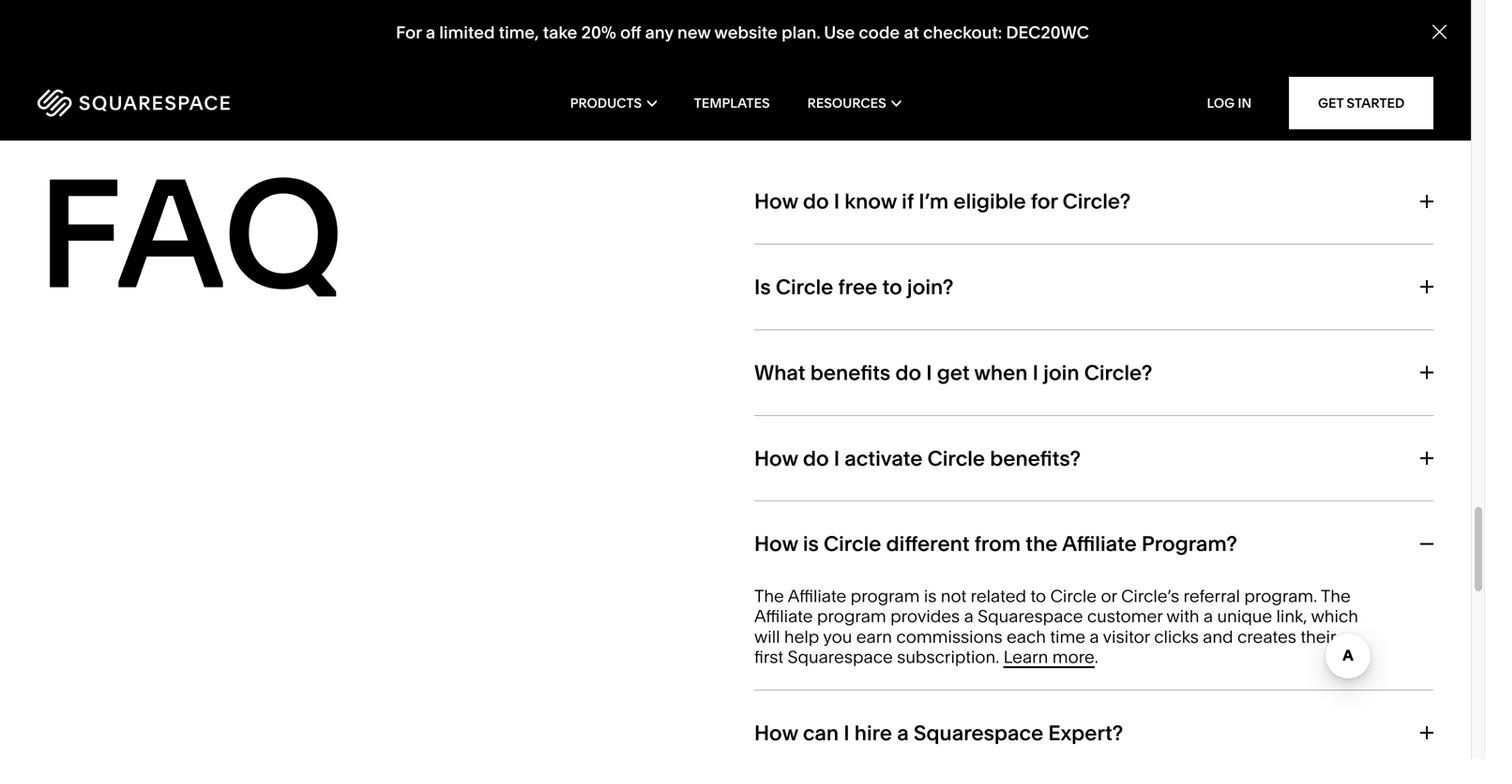 Task type: locate. For each thing, give the bounding box(es) containing it.
affiliate
[[1062, 532, 1137, 557], [788, 586, 847, 607], [754, 607, 813, 627]]

how left can
[[754, 721, 798, 746]]

i left know
[[834, 189, 840, 214]]

i left activate
[[834, 446, 840, 471]]

how down what
[[754, 446, 798, 471]]

i right can
[[844, 721, 850, 746]]

learn more link
[[1004, 647, 1095, 669]]

time
[[1050, 627, 1086, 648]]

link,
[[1276, 607, 1307, 627]]

2 how from the top
[[754, 446, 798, 471]]

faq
[[38, 142, 344, 326]]

squarespace right first
[[788, 647, 893, 668]]

referral
[[1184, 586, 1240, 607]]

0 vertical spatial circle?
[[1063, 189, 1131, 214]]

not
[[941, 586, 967, 607]]

for a limited time, take 20% off any new website plan. use code at checkout: dec20wc
[[396, 22, 1089, 43]]

from
[[974, 532, 1021, 557]]

circle?
[[1063, 189, 1131, 214], [1084, 360, 1152, 386]]

the up will at the right of page
[[754, 586, 784, 607]]

a
[[426, 22, 435, 43], [964, 607, 974, 627], [1204, 607, 1213, 627], [1090, 627, 1099, 648], [897, 721, 909, 746]]

squarespace up learn
[[978, 607, 1083, 627]]

is left not
[[924, 586, 937, 607]]

log
[[1207, 95, 1235, 111]]

1 horizontal spatial the
[[1321, 586, 1351, 607]]

do
[[803, 189, 829, 214], [895, 360, 921, 386], [803, 446, 829, 471]]

learn
[[1004, 647, 1048, 668]]

get started
[[1318, 95, 1405, 111]]

join?
[[907, 274, 954, 300]]

the
[[1026, 532, 1058, 557]]

is inside the affiliate program is not related to circle or circle's referral program. the affiliate program provides a squarespace customer with a unique link, which will help you earn commissions each time a visitor clicks and creates their first squarespace subscription.
[[924, 586, 937, 607]]

0 horizontal spatial is
[[803, 532, 819, 557]]

the
[[754, 586, 784, 607], [1321, 586, 1351, 607]]

3 how from the top
[[754, 532, 798, 557]]

1 vertical spatial is
[[924, 586, 937, 607]]

affiliate up "help"
[[788, 586, 847, 607]]

plan.
[[782, 22, 821, 43]]

circle left or
[[1050, 586, 1097, 607]]

how up is
[[754, 189, 798, 214]]

if
[[902, 189, 914, 214]]

how do i activate circle benefits?
[[754, 446, 1081, 471]]

circle? for how do i know if i'm eligible for circle?
[[1063, 189, 1131, 214]]

squarespace down subscription. in the right of the page
[[914, 721, 1044, 746]]

program
[[851, 586, 920, 607], [817, 607, 886, 627]]

when
[[974, 360, 1028, 386]]

1 vertical spatial circle?
[[1084, 360, 1152, 386]]

benefits?
[[990, 446, 1081, 471]]

0 horizontal spatial the
[[754, 586, 784, 607]]

to
[[882, 274, 902, 300], [1031, 586, 1046, 607]]

i for squarespace
[[844, 721, 850, 746]]

circle? right join
[[1084, 360, 1152, 386]]

0 vertical spatial to
[[882, 274, 902, 300]]

resources button
[[807, 66, 901, 141]]

4 how from the top
[[754, 721, 798, 746]]

use
[[824, 22, 855, 43]]

is up "help"
[[803, 532, 819, 557]]

limited
[[439, 22, 495, 43]]

2 vertical spatial squarespace
[[914, 721, 1044, 746]]

benefits
[[810, 360, 891, 386]]

get
[[937, 360, 970, 386]]

log             in link
[[1207, 95, 1252, 111]]

how up will at the right of page
[[754, 532, 798, 557]]

the up their
[[1321, 586, 1351, 607]]

1 horizontal spatial is
[[924, 586, 937, 607]]

checkout:
[[923, 22, 1002, 43]]

i
[[834, 189, 840, 214], [926, 360, 932, 386], [1033, 360, 1039, 386], [834, 446, 840, 471], [844, 721, 850, 746]]

commissions
[[896, 627, 1003, 648]]

is
[[803, 532, 819, 557], [924, 586, 937, 607]]

is
[[754, 274, 771, 300]]

subscription.
[[897, 647, 999, 668]]

20%
[[581, 22, 616, 43]]

1 horizontal spatial to
[[1031, 586, 1046, 607]]

squarespace logo link
[[38, 89, 317, 117]]

circle
[[776, 274, 833, 300], [928, 446, 985, 471], [824, 532, 881, 557], [1050, 586, 1097, 607]]

you
[[823, 627, 852, 648]]

learn more .
[[1004, 647, 1098, 668]]

dec20wc
[[1006, 22, 1089, 43]]

products button
[[570, 66, 657, 141]]

how
[[754, 189, 798, 214], [754, 446, 798, 471], [754, 532, 798, 557], [754, 721, 798, 746]]

products
[[570, 95, 642, 111]]

eligible
[[954, 189, 1026, 214]]

2 vertical spatial do
[[803, 446, 829, 471]]

0 vertical spatial squarespace
[[978, 607, 1083, 627]]

1 vertical spatial to
[[1031, 586, 1046, 607]]

circle's
[[1121, 586, 1180, 607]]

0 vertical spatial is
[[803, 532, 819, 557]]

.
[[1095, 647, 1098, 668]]

do left know
[[803, 189, 829, 214]]

program?
[[1142, 532, 1237, 557]]

squarespace
[[978, 607, 1083, 627], [788, 647, 893, 668], [914, 721, 1044, 746]]

or
[[1101, 586, 1117, 607]]

the affiliate program is not related to circle or circle's referral program. the affiliate program provides a squarespace customer with a unique link, which will help you earn commissions each time a visitor clicks and creates their first squarespace subscription.
[[754, 586, 1358, 668]]

1 vertical spatial squarespace
[[788, 647, 893, 668]]

squarespace logo image
[[38, 89, 230, 117]]

for
[[1031, 189, 1058, 214]]

circle? for what benefits do i get when i join circle?
[[1084, 360, 1152, 386]]

do left the get
[[895, 360, 921, 386]]

do left activate
[[803, 446, 829, 471]]

customer
[[1087, 607, 1163, 627]]

earn
[[856, 627, 892, 648]]

can
[[803, 721, 839, 746]]

affiliate up first
[[754, 607, 813, 627]]

circle? right for
[[1063, 189, 1131, 214]]

do for activate
[[803, 446, 829, 471]]

off
[[620, 22, 641, 43]]

to right related
[[1031, 586, 1046, 607]]

a right with
[[1204, 607, 1213, 627]]

circle right activate
[[928, 446, 985, 471]]

1 how from the top
[[754, 189, 798, 214]]

to right the free
[[882, 274, 902, 300]]

join
[[1044, 360, 1080, 386]]

how for how is circle different from the affiliate program?
[[754, 532, 798, 557]]

program up earn
[[851, 586, 920, 607]]

provides
[[890, 607, 960, 627]]

0 vertical spatial do
[[803, 189, 829, 214]]

a right provides
[[964, 607, 974, 627]]

activate
[[845, 446, 923, 471]]



Task type: vqa. For each thing, say whether or not it's contained in the screenshot.
the left THE 'TO'
yes



Task type: describe. For each thing, give the bounding box(es) containing it.
how for how can i hire a squarespace expert?
[[754, 721, 798, 746]]

their
[[1301, 627, 1336, 648]]

any
[[645, 22, 673, 43]]

help
[[784, 627, 819, 648]]

unique
[[1217, 607, 1272, 627]]

how can i hire a squarespace expert?
[[754, 721, 1123, 746]]

hire
[[855, 721, 892, 746]]

a right hire
[[897, 721, 909, 746]]

in
[[1238, 95, 1252, 111]]

0 horizontal spatial to
[[882, 274, 902, 300]]

related
[[971, 586, 1026, 607]]

circle inside the affiliate program is not related to circle or circle's referral program. the affiliate program provides a squarespace customer with a unique link, which will help you earn commissions each time a visitor clicks and creates their first squarespace subscription.
[[1050, 586, 1097, 607]]

free
[[838, 274, 878, 300]]

code
[[859, 22, 900, 43]]

with
[[1167, 607, 1200, 627]]

get
[[1318, 95, 1344, 111]]

do for know
[[803, 189, 829, 214]]

new
[[677, 22, 711, 43]]

creates
[[1238, 627, 1297, 648]]

get started link
[[1289, 77, 1434, 129]]

website
[[714, 22, 778, 43]]

circle right is
[[776, 274, 833, 300]]

i'm
[[919, 189, 949, 214]]

what benefits do i get when i join circle?
[[754, 360, 1152, 386]]

a right time
[[1090, 627, 1099, 648]]

is circle free to join?
[[754, 274, 954, 300]]

log             in
[[1207, 95, 1252, 111]]

templates
[[694, 95, 770, 111]]

i for i'm
[[834, 189, 840, 214]]

i for benefits?
[[834, 446, 840, 471]]

visitor
[[1103, 627, 1150, 648]]

take
[[543, 22, 577, 43]]

at
[[904, 22, 919, 43]]

what
[[754, 360, 806, 386]]

i left join
[[1033, 360, 1039, 386]]

time,
[[499, 22, 539, 43]]

will
[[754, 627, 780, 648]]

to inside the affiliate program is not related to circle or circle's referral program. the affiliate program provides a squarespace customer with a unique link, which will help you earn commissions each time a visitor clicks and creates their first squarespace subscription.
[[1031, 586, 1046, 607]]

how do i know if i'm eligible for circle?
[[754, 189, 1131, 214]]

more
[[1053, 647, 1095, 668]]

each
[[1007, 627, 1046, 648]]

program.
[[1244, 586, 1317, 607]]

affiliate up or
[[1062, 532, 1137, 557]]

1 the from the left
[[754, 586, 784, 607]]

how for how do i know if i'm eligible for circle?
[[754, 189, 798, 214]]

started
[[1347, 95, 1405, 111]]

templates link
[[694, 66, 770, 141]]

clicks
[[1154, 627, 1199, 648]]

resources
[[807, 95, 886, 111]]

2 the from the left
[[1321, 586, 1351, 607]]

1 vertical spatial do
[[895, 360, 921, 386]]

a right for
[[426, 22, 435, 43]]

program left provides
[[817, 607, 886, 627]]

which
[[1311, 607, 1358, 627]]

how is circle different from the affiliate program?
[[754, 532, 1237, 557]]

expert?
[[1048, 721, 1123, 746]]

circle left different
[[824, 532, 881, 557]]

how for how do i activate circle benefits?
[[754, 446, 798, 471]]

know
[[845, 189, 897, 214]]

different
[[886, 532, 970, 557]]

first
[[754, 647, 784, 668]]

i left the get
[[926, 360, 932, 386]]

for
[[396, 22, 422, 43]]

and
[[1203, 627, 1233, 648]]



